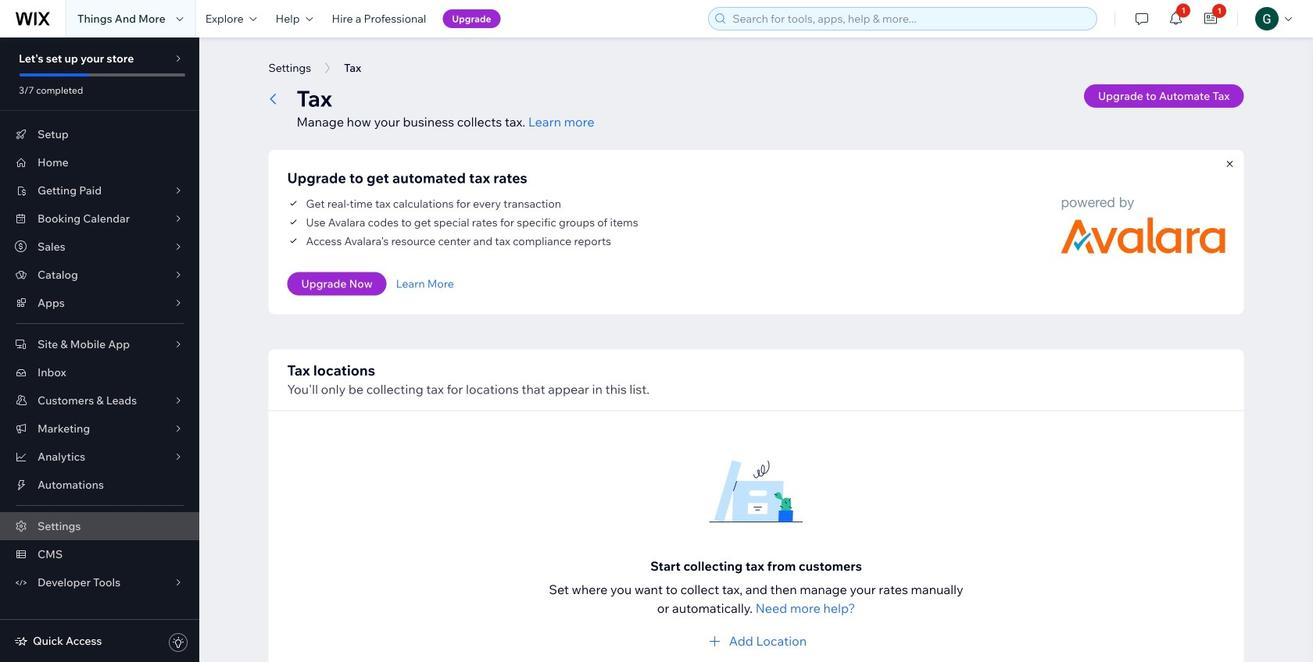 Task type: describe. For each thing, give the bounding box(es) containing it.
sidebar element
[[0, 38, 199, 663]]

Search for tools, apps, help & more... field
[[728, 8, 1092, 30]]



Task type: vqa. For each thing, say whether or not it's contained in the screenshot.
the Search for tools, apps, help & more... field
yes



